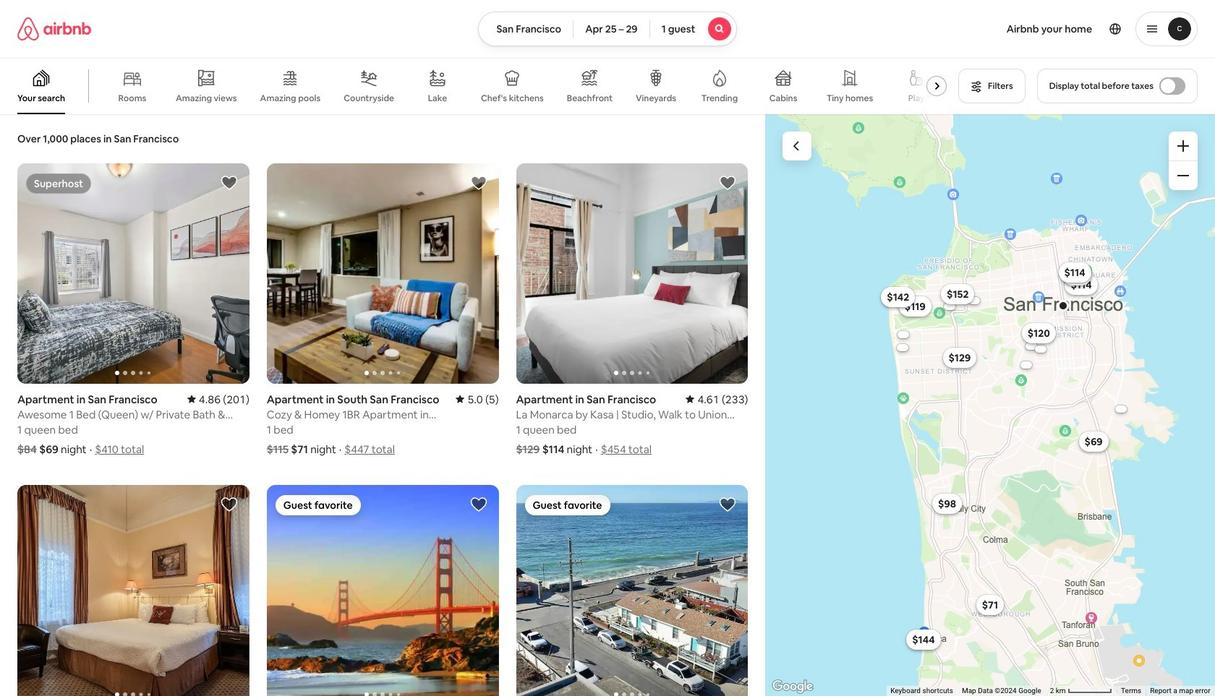 Task type: vqa. For each thing, say whether or not it's contained in the screenshot.
before within Condo in Requista, France Large accomodation in a castle with private beach 6 beds 5 nights · Dec 17 – 22 $1,222 AUD total before taxes
no



Task type: describe. For each thing, give the bounding box(es) containing it.
zoom in image
[[1178, 140, 1190, 152]]

add to wishlist: hotel in san francisco image
[[221, 496, 238, 514]]

1 add to wishlist: apartment in san francisco image from the left
[[221, 174, 238, 192]]

2 add to wishlist: apartment in san francisco image from the left
[[720, 174, 737, 192]]

add to wishlist: guest suite in san francisco image
[[470, 496, 487, 514]]



Task type: locate. For each thing, give the bounding box(es) containing it.
add to wishlist: apartment in south san francisco image
[[470, 174, 487, 192]]

0 horizontal spatial add to wishlist: apartment in san francisco image
[[221, 174, 238, 192]]

1 horizontal spatial add to wishlist: apartment in san francisco image
[[720, 174, 737, 192]]

group
[[0, 58, 953, 114], [17, 164, 249, 384], [267, 164, 499, 384], [516, 164, 748, 384], [17, 485, 249, 697], [267, 485, 499, 697], [516, 485, 748, 697]]

google map
showing 25 stays. region
[[766, 114, 1216, 697]]

add to wishlist: townhouse in pacifica image
[[720, 496, 737, 514]]

profile element
[[754, 0, 1198, 58]]

None search field
[[479, 12, 737, 46]]

the location you searched image
[[1058, 300, 1070, 312]]

add to wishlist: apartment in san francisco image
[[221, 174, 238, 192], [720, 174, 737, 192]]

zoom out image
[[1178, 170, 1190, 182]]

google image
[[769, 678, 817, 697]]



